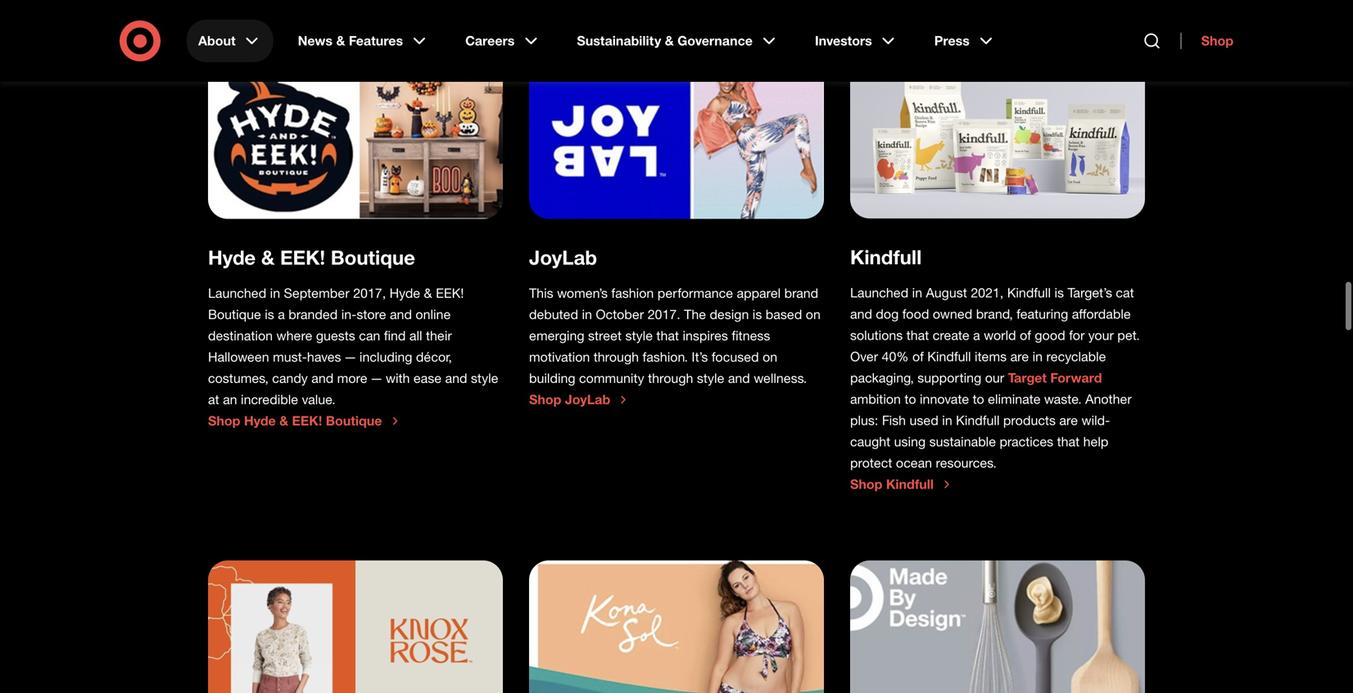 Task type: locate. For each thing, give the bounding box(es) containing it.
dog
[[876, 307, 899, 323]]

costumes,
[[208, 371, 269, 387]]

brand
[[785, 286, 819, 302]]

press link
[[923, 20, 1008, 62]]

launched up destination
[[208, 286, 266, 302]]

0 horizontal spatial of
[[913, 349, 924, 365]]

in down innovate
[[942, 413, 953, 429]]

launched up dog
[[850, 285, 909, 301]]

1 vertical spatial joylab
[[565, 392, 611, 408]]

launched for and
[[850, 285, 909, 301]]

an
[[223, 392, 237, 408]]

1 horizontal spatial on
[[806, 307, 821, 323]]

0 horizontal spatial launched
[[208, 286, 266, 302]]

style
[[625, 328, 653, 344], [471, 371, 498, 387], [697, 371, 725, 387]]

are up "target"
[[1011, 349, 1029, 365]]

a left world
[[973, 328, 980, 344]]

0 horizontal spatial is
[[265, 307, 274, 323]]

hyde up online
[[390, 286, 420, 302]]

2 horizontal spatial that
[[1057, 434, 1080, 450]]

and
[[850, 307, 873, 323], [390, 307, 412, 323], [312, 371, 334, 387], [445, 371, 467, 387], [728, 371, 750, 387]]

0 horizontal spatial to
[[905, 392, 916, 408]]

performance
[[658, 286, 733, 302]]

eek!
[[280, 246, 325, 270], [436, 286, 464, 302], [292, 413, 322, 429]]

of left good
[[1020, 328, 1031, 344]]

launched inside launched in september 2017, hyde & eek! boutique is a branded in-store and online destination where guests can find all their halloween must-haves — including décor, costumes, candy and more — with ease and style at an incredible value. shop hyde & eek! boutique
[[208, 286, 266, 302]]

to
[[905, 392, 916, 408], [973, 392, 985, 408]]

text, timeline image
[[850, 59, 1145, 219]]

that down food
[[907, 328, 929, 344]]

& inside news & features link
[[336, 33, 345, 49]]

1 horizontal spatial —
[[371, 371, 382, 387]]

careers link
[[454, 20, 552, 62]]

all
[[410, 328, 422, 344]]

that inside the launched in august 2021, kindfull is target's cat and dog food owned brand, featuring affordable solutions that create a world of good for your pet. over 40% of kindfull items are in recyclable packaging, supporting our
[[907, 328, 929, 344]]

shop
[[1202, 33, 1234, 49], [529, 392, 562, 408], [208, 413, 240, 429], [850, 477, 883, 493]]

0 vertical spatial a
[[278, 307, 285, 323]]

our
[[985, 370, 1005, 386]]

in up "target"
[[1033, 349, 1043, 365]]

2 launched from the left
[[208, 286, 266, 302]]

that up fashion.
[[657, 328, 679, 344]]

and down haves on the bottom of the page
[[312, 371, 334, 387]]

1 graphical user interface image from the left
[[208, 59, 503, 219]]

1 horizontal spatial graphical user interface image
[[529, 59, 824, 219]]

0 vertical spatial —
[[345, 349, 356, 365]]

& inside the sustainability & governance link
[[665, 33, 674, 49]]

this
[[529, 286, 554, 302]]

0 horizontal spatial are
[[1011, 349, 1029, 365]]

shop hyde & eek! boutique link
[[208, 413, 402, 430]]

on
[[806, 307, 821, 323], [763, 349, 778, 365]]

women's
[[557, 286, 608, 302]]

kindfull up dog
[[850, 246, 922, 269]]

to up used
[[905, 392, 916, 408]]

with
[[386, 371, 410, 387]]

packaging,
[[850, 370, 914, 386]]

and down 'focused' on the right of page
[[728, 371, 750, 387]]

september
[[284, 286, 350, 302]]

kindfull up 'sustainable'
[[956, 413, 1000, 429]]

2 vertical spatial boutique
[[326, 413, 382, 429]]

is
[[1055, 285, 1064, 301], [265, 307, 274, 323], [753, 307, 762, 323]]

solutions
[[850, 328, 903, 344]]

launched
[[850, 285, 909, 301], [208, 286, 266, 302]]

1 vertical spatial on
[[763, 349, 778, 365]]

1 vertical spatial —
[[371, 371, 382, 387]]

it's
[[692, 349, 708, 365]]

boutique up destination
[[208, 307, 261, 323]]

0 vertical spatial hyde
[[208, 246, 256, 270]]

help
[[1084, 434, 1109, 450]]

a up where
[[278, 307, 285, 323]]

0 vertical spatial on
[[806, 307, 821, 323]]

the
[[684, 307, 706, 323]]

0 horizontal spatial that
[[657, 328, 679, 344]]

joylab up women's
[[529, 246, 597, 270]]

fashion.
[[643, 349, 688, 365]]

2017,
[[353, 286, 386, 302]]

is inside the launched in august 2021, kindfull is target's cat and dog food owned brand, featuring affordable solutions that create a world of good for your pet. over 40% of kindfull items are in recyclable packaging, supporting our
[[1055, 285, 1064, 301]]

caught
[[850, 434, 891, 450]]

1 launched from the left
[[850, 285, 909, 301]]

1 vertical spatial are
[[1060, 413, 1078, 429]]

in up food
[[912, 285, 923, 301]]

style down it's
[[697, 371, 725, 387]]

1 horizontal spatial to
[[973, 392, 985, 408]]

fish
[[882, 413, 906, 429]]

used
[[910, 413, 939, 429]]

of
[[1020, 328, 1031, 344], [913, 349, 924, 365]]

using
[[894, 434, 926, 450]]

wellness.
[[754, 371, 807, 387]]

hyde up destination
[[208, 246, 256, 270]]

in left september
[[270, 286, 280, 302]]

shop joylab link
[[529, 392, 630, 408]]

0 horizontal spatial through
[[594, 349, 639, 365]]

1 horizontal spatial is
[[753, 307, 762, 323]]

style inside launched in september 2017, hyde & eek! boutique is a branded in-store and online destination where guests can find all their halloween must-haves — including décor, costumes, candy and more — with ease and style at an incredible value. shop hyde & eek! boutique
[[471, 371, 498, 387]]

food
[[903, 307, 929, 323]]

0 vertical spatial joylab
[[529, 246, 597, 270]]

1 horizontal spatial a
[[973, 328, 980, 344]]

shop inside target forward ambition to innovate to eliminate waste. another plus: fish used in kindfull products are wild- caught using sustainable practices that help protect ocean resources. shop kindfull
[[850, 477, 883, 493]]

40%
[[882, 349, 909, 365]]

joylab down community
[[565, 392, 611, 408]]

are
[[1011, 349, 1029, 365], [1060, 413, 1078, 429]]

—
[[345, 349, 356, 365], [371, 371, 382, 387]]

on up wellness.
[[763, 349, 778, 365]]

eek! down value.
[[292, 413, 322, 429]]

a person in a garment image
[[529, 561, 824, 694]]

supporting
[[918, 370, 982, 386]]

style down october
[[625, 328, 653, 344]]

are down waste.
[[1060, 413, 1078, 429]]

eliminate
[[988, 392, 1041, 408]]

0 vertical spatial through
[[594, 349, 639, 365]]

1 vertical spatial a
[[973, 328, 980, 344]]

ambition
[[850, 392, 901, 408]]

2 vertical spatial eek!
[[292, 413, 322, 429]]

1 horizontal spatial are
[[1060, 413, 1078, 429]]

of right 40%
[[913, 349, 924, 365]]

community
[[579, 371, 644, 387]]

graphical user interface image for joylab
[[529, 59, 824, 219]]

text image
[[850, 561, 1145, 694]]

joylab inside this women's fashion performance apparel brand debuted in october 2017. the design is based on emerging street style that inspires fitness motivation through fashion. it's focused on building community through style and wellness. shop joylab
[[565, 392, 611, 408]]

is down the apparel
[[753, 307, 762, 323]]

pet.
[[1118, 328, 1140, 344]]

0 horizontal spatial a
[[278, 307, 285, 323]]

through up community
[[594, 349, 639, 365]]

are inside target forward ambition to innovate to eliminate waste. another plus: fish used in kindfull products are wild- caught using sustainable practices that help protect ocean resources. shop kindfull
[[1060, 413, 1078, 429]]

to right innovate
[[973, 392, 985, 408]]

launched in august 2021, kindfull is target's cat and dog food owned brand, featuring affordable solutions that create a world of good for your pet. over 40% of kindfull items are in recyclable packaging, supporting our
[[850, 285, 1140, 386]]

0 vertical spatial boutique
[[331, 246, 415, 270]]

1 horizontal spatial through
[[648, 371, 693, 387]]

kindfull up supporting
[[928, 349, 971, 365]]

in-
[[341, 307, 357, 323]]

destination
[[208, 328, 273, 344]]

at
[[208, 392, 219, 408]]

2 vertical spatial hyde
[[244, 413, 276, 429]]

in inside target forward ambition to innovate to eliminate waste. another plus: fish used in kindfull products are wild- caught using sustainable practices that help protect ocean resources. shop kindfull
[[942, 413, 953, 429]]

target forward link
[[1008, 370, 1102, 386]]

1 horizontal spatial of
[[1020, 328, 1031, 344]]

in down women's
[[582, 307, 592, 323]]

boutique up 2017,
[[331, 246, 415, 270]]

shop kindfull link
[[850, 477, 954, 493]]

is up destination
[[265, 307, 274, 323]]

0 vertical spatial of
[[1020, 328, 1031, 344]]

style right 'ease'
[[471, 371, 498, 387]]

that left the help
[[1057, 434, 1080, 450]]

is up featuring on the right top of page
[[1055, 285, 1064, 301]]

— up more
[[345, 349, 356, 365]]

0 horizontal spatial graphical user interface image
[[208, 59, 503, 219]]

inspires
[[683, 328, 728, 344]]

a inside launched in september 2017, hyde & eek! boutique is a branded in-store and online destination where guests can find all their halloween must-haves — including décor, costumes, candy and more — with ease and style at an incredible value. shop hyde & eek! boutique
[[278, 307, 285, 323]]

1 horizontal spatial that
[[907, 328, 929, 344]]

1 vertical spatial eek!
[[436, 286, 464, 302]]

1 horizontal spatial launched
[[850, 285, 909, 301]]

a inside the launched in august 2021, kindfull is target's cat and dog food owned brand, featuring affordable solutions that create a world of good for your pet. over 40% of kindfull items are in recyclable packaging, supporting our
[[973, 328, 980, 344]]

2 horizontal spatial is
[[1055, 285, 1064, 301]]

and up find
[[390, 307, 412, 323]]

focused
[[712, 349, 759, 365]]

launched inside the launched in august 2021, kindfull is target's cat and dog food owned brand, featuring affordable solutions that create a world of good for your pet. over 40% of kindfull items are in recyclable packaging, supporting our
[[850, 285, 909, 301]]

boutique down value.
[[326, 413, 382, 429]]

eek! up september
[[280, 246, 325, 270]]

eek! up online
[[436, 286, 464, 302]]

and left dog
[[850, 307, 873, 323]]

hyde down incredible
[[244, 413, 276, 429]]

0 horizontal spatial style
[[471, 371, 498, 387]]

2 graphical user interface image from the left
[[529, 59, 824, 219]]

0 horizontal spatial on
[[763, 349, 778, 365]]

through down fashion.
[[648, 371, 693, 387]]

for
[[1069, 328, 1085, 344]]

0 vertical spatial are
[[1011, 349, 1029, 365]]

on down brand
[[806, 307, 821, 323]]

waste.
[[1045, 392, 1082, 408]]

fashion
[[612, 286, 654, 302]]

practices
[[1000, 434, 1054, 450]]

online
[[416, 307, 451, 323]]

1 vertical spatial through
[[648, 371, 693, 387]]

featuring
[[1017, 307, 1069, 323]]

forward
[[1051, 370, 1102, 386]]

— left with
[[371, 371, 382, 387]]

in
[[912, 285, 923, 301], [270, 286, 280, 302], [582, 307, 592, 323], [1033, 349, 1043, 365], [942, 413, 953, 429]]

ocean
[[896, 456, 932, 472]]

graphical user interface image
[[208, 59, 503, 219], [529, 59, 824, 219]]



Task type: describe. For each thing, give the bounding box(es) containing it.
wild-
[[1082, 413, 1110, 429]]

incredible
[[241, 392, 298, 408]]

can
[[359, 328, 380, 344]]

another
[[1086, 392, 1132, 408]]

shop inside this women's fashion performance apparel brand debuted in october 2017. the design is based on emerging street style that inspires fitness motivation through fashion. it's focused on building community through style and wellness. shop joylab
[[529, 392, 562, 408]]

brand,
[[976, 307, 1013, 323]]

press
[[935, 33, 970, 49]]

where
[[276, 328, 312, 344]]

1 to from the left
[[905, 392, 916, 408]]

application image
[[208, 561, 503, 694]]

2017.
[[648, 307, 681, 323]]

halloween must-
[[208, 349, 307, 365]]

kindfull up featuring on the right top of page
[[1007, 285, 1051, 301]]

and inside this women's fashion performance apparel brand debuted in october 2017. the design is based on emerging street style that inspires fitness motivation through fashion. it's focused on building community through style and wellness. shop joylab
[[728, 371, 750, 387]]

investors link
[[804, 20, 910, 62]]

based
[[766, 307, 802, 323]]

2 to from the left
[[973, 392, 985, 408]]

apparel
[[737, 286, 781, 302]]

october
[[596, 307, 644, 323]]

that inside this women's fashion performance apparel brand debuted in october 2017. the design is based on emerging street style that inspires fitness motivation through fashion. it's focused on building community through style and wellness. shop joylab
[[657, 328, 679, 344]]

& for features
[[336, 33, 345, 49]]

1 vertical spatial of
[[913, 349, 924, 365]]

resources.
[[936, 456, 997, 472]]

2 horizontal spatial style
[[697, 371, 725, 387]]

news
[[298, 33, 333, 49]]

create
[[933, 328, 970, 344]]

shop link
[[1181, 33, 1234, 49]]

cat
[[1116, 285, 1134, 301]]

ease
[[414, 371, 442, 387]]

protect
[[850, 456, 893, 472]]

their
[[426, 328, 452, 344]]

launched in september 2017, hyde & eek! boutique is a branded in-store and online destination where guests can find all their halloween must-haves — including décor, costumes, candy and more — with ease and style at an incredible value. shop hyde & eek! boutique
[[208, 286, 498, 429]]

and right 'ease'
[[445, 371, 467, 387]]

launched for is
[[208, 286, 266, 302]]

affordable
[[1072, 307, 1131, 323]]

that inside target forward ambition to innovate to eliminate waste. another plus: fish used in kindfull products are wild- caught using sustainable practices that help protect ocean resources. shop kindfull
[[1057, 434, 1080, 450]]

world
[[984, 328, 1016, 344]]

and inside the launched in august 2021, kindfull is target's cat and dog food owned brand, featuring affordable solutions that create a world of good for your pet. over 40% of kindfull items are in recyclable packaging, supporting our
[[850, 307, 873, 323]]

over
[[850, 349, 878, 365]]

1 vertical spatial hyde
[[390, 286, 420, 302]]

graphical user interface image for hyde & eek! boutique
[[208, 59, 503, 219]]

august
[[926, 285, 967, 301]]

innovate
[[920, 392, 969, 408]]

building
[[529, 371, 576, 387]]

motivation
[[529, 349, 590, 365]]

features
[[349, 33, 403, 49]]

in inside this women's fashion performance apparel brand debuted in october 2017. the design is based on emerging street style that inspires fitness motivation through fashion. it's focused on building community through style and wellness. shop joylab
[[582, 307, 592, 323]]

1 horizontal spatial style
[[625, 328, 653, 344]]

branded
[[289, 307, 338, 323]]

shop inside launched in september 2017, hyde & eek! boutique is a branded in-store and online destination where guests can find all their halloween must-haves — including décor, costumes, candy and more — with ease and style at an incredible value. shop hyde & eek! boutique
[[208, 413, 240, 429]]

haves
[[307, 349, 341, 365]]

owned
[[933, 307, 973, 323]]

value.
[[302, 392, 336, 408]]

is inside launched in september 2017, hyde & eek! boutique is a branded in-store and online destination where guests can find all their halloween must-haves — including décor, costumes, candy and more — with ease and style at an incredible value. shop hyde & eek! boutique
[[265, 307, 274, 323]]

sustainable
[[930, 434, 996, 450]]

guests
[[316, 328, 355, 344]]

1 vertical spatial boutique
[[208, 307, 261, 323]]

& for governance
[[665, 33, 674, 49]]

sustainability & governance
[[577, 33, 753, 49]]

0 vertical spatial eek!
[[280, 246, 325, 270]]

sustainability
[[577, 33, 661, 49]]

target's
[[1068, 285, 1113, 301]]

products
[[1004, 413, 1056, 429]]

design
[[710, 307, 749, 323]]

careers
[[465, 33, 515, 49]]

about
[[198, 33, 236, 49]]

fitness
[[732, 328, 770, 344]]

investors
[[815, 33, 872, 49]]

news & features link
[[286, 20, 441, 62]]

kindfull down ocean
[[886, 477, 934, 493]]

street
[[588, 328, 622, 344]]

good
[[1035, 328, 1066, 344]]

more
[[337, 371, 367, 387]]

about link
[[187, 20, 273, 62]]

find
[[384, 328, 406, 344]]

this women's fashion performance apparel brand debuted in october 2017. the design is based on emerging street style that inspires fitness motivation through fashion. it's focused on building community through style and wellness. shop joylab
[[529, 286, 821, 408]]

sustainability & governance link
[[566, 20, 791, 62]]

items
[[975, 349, 1007, 365]]

0 horizontal spatial —
[[345, 349, 356, 365]]

in inside launched in september 2017, hyde & eek! boutique is a branded in-store and online destination where guests can find all their halloween must-haves — including décor, costumes, candy and more — with ease and style at an incredible value. shop hyde & eek! boutique
[[270, 286, 280, 302]]

plus:
[[850, 413, 879, 429]]

hyde & eek! boutique
[[208, 246, 415, 270]]

target forward ambition to innovate to eliminate waste. another plus: fish used in kindfull products are wild- caught using sustainable practices that help protect ocean resources. shop kindfull
[[850, 370, 1132, 493]]

debuted
[[529, 307, 578, 323]]

news & features
[[298, 33, 403, 49]]

& for eek!
[[261, 246, 275, 270]]

are inside the launched in august 2021, kindfull is target's cat and dog food owned brand, featuring affordable solutions that create a world of good for your pet. over 40% of kindfull items are in recyclable packaging, supporting our
[[1011, 349, 1029, 365]]

emerging
[[529, 328, 585, 344]]

is inside this women's fashion performance apparel brand debuted in october 2017. the design is based on emerging street style that inspires fitness motivation through fashion. it's focused on building community through style and wellness. shop joylab
[[753, 307, 762, 323]]

target
[[1008, 370, 1047, 386]]

recyclable
[[1047, 349, 1106, 365]]



Task type: vqa. For each thing, say whether or not it's contained in the screenshot.
THE TO within the TARGET ANNOUNCES INCREASED STUDENT AND TEACHER SAVINGS FOR BACK TO SCHOOL ESSENTIALS
no



